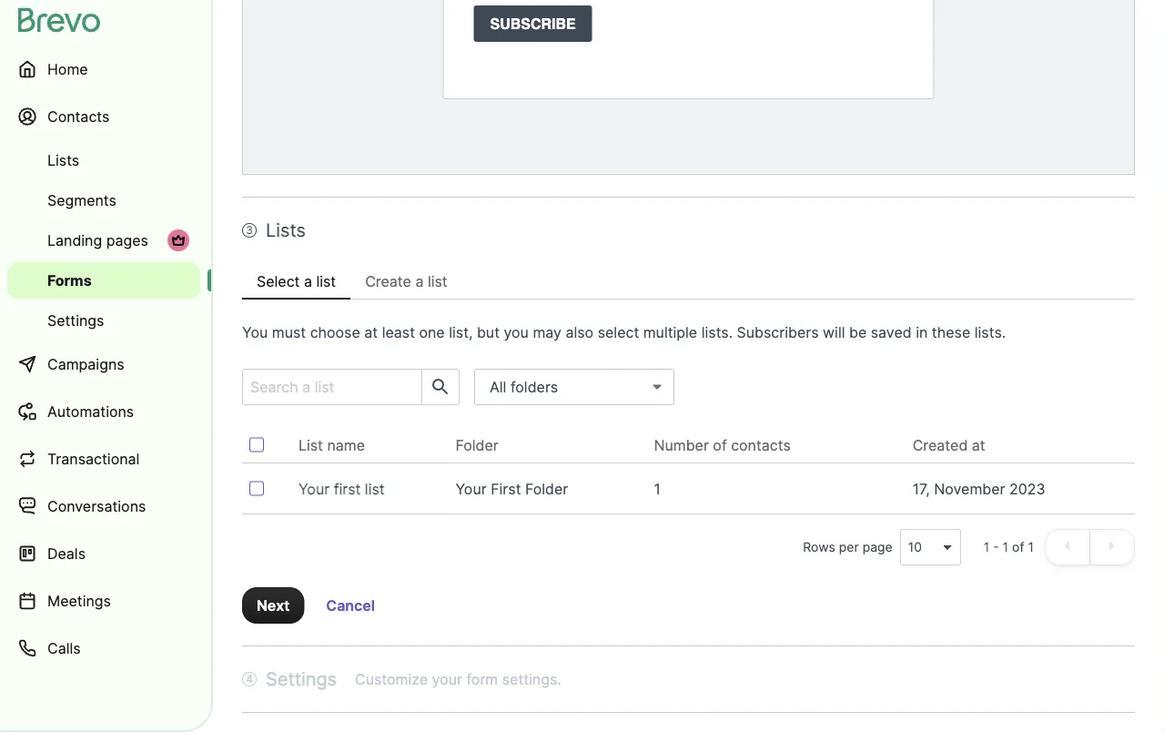 Task type: describe. For each thing, give the bounding box(es) containing it.
you
[[504, 323, 529, 341]]

subscribers
[[737, 323, 819, 341]]

1 horizontal spatial folder
[[526, 480, 569, 498]]

create
[[365, 272, 412, 290]]

multiple
[[644, 323, 698, 341]]

next button
[[242, 587, 304, 624]]

transactional link
[[7, 437, 200, 481]]

number of contacts button
[[654, 434, 806, 456]]

settings.
[[503, 670, 562, 688]]

0 horizontal spatial at
[[365, 323, 378, 341]]

pages
[[106, 231, 148, 249]]

search button
[[422, 370, 459, 404]]

deals link
[[7, 532, 200, 576]]

least
[[382, 323, 415, 341]]

landing
[[47, 231, 102, 249]]

must
[[272, 323, 306, 341]]

list for your first list
[[365, 480, 385, 498]]

these
[[933, 323, 971, 341]]

in
[[916, 323, 928, 341]]

select a list
[[257, 272, 336, 290]]

4
[[246, 673, 253, 686]]

1 - 1 of 1
[[984, 540, 1035, 555]]

first
[[334, 480, 361, 498]]

home
[[47, 60, 88, 78]]

created at
[[913, 436, 986, 454]]

number
[[654, 436, 709, 454]]

cancel button
[[312, 587, 390, 624]]

created at button
[[913, 434, 1001, 456]]

list for create a list
[[428, 272, 448, 290]]

settings link
[[7, 302, 200, 339]]

saved
[[871, 323, 912, 341]]

deals
[[47, 545, 86, 562]]

1 lists. from the left
[[702, 323, 733, 341]]

select
[[257, 272, 300, 290]]

lists link
[[7, 142, 200, 179]]

a for select
[[304, 272, 312, 290]]

campaigns link
[[7, 342, 200, 386]]

your for your first list
[[299, 480, 330, 498]]

search image
[[430, 376, 452, 398]]

conversations
[[47, 497, 146, 515]]

a for create
[[416, 272, 424, 290]]

next
[[257, 597, 290, 614]]

segments
[[47, 191, 116, 209]]

automations link
[[7, 390, 200, 434]]

folder button
[[456, 434, 513, 456]]

your first folder
[[456, 480, 569, 498]]

rows
[[804, 540, 836, 555]]

form
[[467, 670, 498, 688]]

select
[[598, 323, 640, 341]]

choose
[[310, 323, 361, 341]]

you
[[242, 323, 268, 341]]

forms
[[47, 271, 92, 289]]

list for select a list
[[316, 272, 336, 290]]

your first list
[[299, 480, 385, 498]]

page
[[863, 540, 893, 555]]

landing pages link
[[7, 222, 200, 259]]

list
[[299, 436, 323, 454]]

calls
[[47, 639, 81, 657]]

1 vertical spatial settings
[[266, 668, 337, 690]]

contacts
[[732, 436, 791, 454]]

your
[[432, 670, 463, 688]]

will
[[823, 323, 846, 341]]

3
[[246, 224, 253, 237]]

name
[[327, 436, 365, 454]]



Task type: vqa. For each thing, say whether or not it's contained in the screenshot.
Talk to Sales button
no



Task type: locate. For each thing, give the bounding box(es) containing it.
1 horizontal spatial lists.
[[975, 323, 1007, 341]]

1 horizontal spatial list
[[365, 480, 385, 498]]

meetings
[[47, 592, 111, 610]]

of right -
[[1013, 540, 1025, 555]]

forms link
[[7, 262, 200, 299]]

lists up segments
[[47, 151, 79, 169]]

create a list link
[[351, 263, 462, 300]]

your left first on the left of the page
[[456, 480, 487, 498]]

2 a from the left
[[416, 272, 424, 290]]

calls link
[[7, 627, 200, 670]]

0 horizontal spatial your
[[299, 480, 330, 498]]

at
[[365, 323, 378, 341], [973, 436, 986, 454]]

list inside select a list link
[[316, 272, 336, 290]]

of inside button
[[713, 436, 727, 454]]

segments link
[[7, 182, 200, 219]]

0 horizontal spatial list
[[316, 272, 336, 290]]

left___rvooi image
[[171, 233, 186, 248]]

1 horizontal spatial of
[[1013, 540, 1025, 555]]

meetings link
[[7, 579, 200, 623]]

be
[[850, 323, 867, 341]]

folders
[[511, 378, 559, 396]]

1 horizontal spatial lists
[[266, 219, 306, 241]]

lists. right these
[[975, 323, 1007, 341]]

1 vertical spatial of
[[1013, 540, 1025, 555]]

list
[[316, 272, 336, 290], [428, 272, 448, 290], [365, 480, 385, 498]]

a right select
[[304, 272, 312, 290]]

lists. right the multiple at the right top of page
[[702, 323, 733, 341]]

select a list link
[[242, 263, 351, 300]]

all folders
[[490, 378, 559, 396]]

2023
[[1010, 480, 1046, 498]]

at left least in the top of the page
[[365, 323, 378, 341]]

settings down forms
[[47, 312, 104, 329]]

number of contacts
[[654, 436, 791, 454]]

list inside create a list link
[[428, 272, 448, 290]]

of
[[713, 436, 727, 454], [1013, 540, 1025, 555]]

17,
[[913, 480, 931, 498]]

created
[[913, 436, 968, 454]]

list right create
[[428, 272, 448, 290]]

home link
[[7, 47, 200, 91]]

1 your from the left
[[299, 480, 330, 498]]

settings
[[47, 312, 104, 329], [266, 668, 337, 690]]

of right number
[[713, 436, 727, 454]]

list right select
[[316, 272, 336, 290]]

2 horizontal spatial list
[[428, 272, 448, 290]]

0 horizontal spatial folder
[[456, 436, 499, 454]]

1 vertical spatial at
[[973, 436, 986, 454]]

but
[[477, 323, 500, 341]]

campaigns
[[47, 355, 124, 373]]

customize
[[355, 670, 428, 688]]

first
[[491, 480, 521, 498]]

subscribe
[[490, 15, 576, 32]]

lists inside lists link
[[47, 151, 79, 169]]

1 vertical spatial lists
[[266, 219, 306, 241]]

november
[[935, 480, 1006, 498]]

also
[[566, 323, 594, 341]]

contacts link
[[7, 95, 200, 138]]

0 vertical spatial folder
[[456, 436, 499, 454]]

conversations link
[[7, 485, 200, 528]]

0 horizontal spatial lists.
[[702, 323, 733, 341]]

list,
[[449, 323, 473, 341]]

2 your from the left
[[456, 480, 487, 498]]

folder inside button
[[456, 436, 499, 454]]

create a list
[[365, 272, 448, 290]]

per
[[840, 540, 860, 555]]

you must choose at least one list, but you may also select multiple lists. subscribers will be saved in these lists.
[[242, 323, 1007, 341]]

folder right first on the left of the page
[[526, 480, 569, 498]]

all
[[490, 378, 507, 396]]

0 vertical spatial at
[[365, 323, 378, 341]]

your left first
[[299, 480, 330, 498]]

lists.
[[702, 323, 733, 341], [975, 323, 1007, 341]]

cancel
[[326, 597, 375, 614]]

1
[[654, 480, 661, 498], [984, 540, 990, 555], [1003, 540, 1009, 555], [1029, 540, 1035, 555]]

2 lists. from the left
[[975, 323, 1007, 341]]

0 horizontal spatial lists
[[47, 151, 79, 169]]

a right create
[[416, 272, 424, 290]]

1 a from the left
[[304, 272, 312, 290]]

0 horizontal spatial a
[[304, 272, 312, 290]]

rows per page
[[804, 540, 893, 555]]

0 vertical spatial settings
[[47, 312, 104, 329]]

one
[[419, 323, 445, 341]]

settings right the 4
[[266, 668, 337, 690]]

0 vertical spatial lists
[[47, 151, 79, 169]]

list name button
[[299, 434, 380, 456]]

automations
[[47, 403, 134, 420]]

lists right 3
[[266, 219, 306, 241]]

1 horizontal spatial your
[[456, 480, 487, 498]]

may
[[533, 323, 562, 341]]

lists
[[47, 151, 79, 169], [266, 219, 306, 241]]

17, november 2023
[[913, 480, 1046, 498]]

1 vertical spatial folder
[[526, 480, 569, 498]]

customize your form settings.
[[355, 670, 562, 688]]

landing pages
[[47, 231, 148, 249]]

-
[[994, 540, 1000, 555]]

0 vertical spatial of
[[713, 436, 727, 454]]

at inside button
[[973, 436, 986, 454]]

list right first
[[365, 480, 385, 498]]

list name
[[299, 436, 365, 454]]

contacts
[[47, 107, 110, 125]]

1 horizontal spatial a
[[416, 272, 424, 290]]

0 horizontal spatial settings
[[47, 312, 104, 329]]

0 horizontal spatial of
[[713, 436, 727, 454]]

Campaign name search field
[[243, 370, 414, 404]]

1 horizontal spatial at
[[973, 436, 986, 454]]

transactional
[[47, 450, 140, 468]]

your
[[299, 480, 330, 498], [456, 480, 487, 498]]

folder up first on the left of the page
[[456, 436, 499, 454]]

your for your first folder
[[456, 480, 487, 498]]

1 horizontal spatial settings
[[266, 668, 337, 690]]

a
[[304, 272, 312, 290], [416, 272, 424, 290]]

at right 'created'
[[973, 436, 986, 454]]

folder
[[456, 436, 499, 454], [526, 480, 569, 498]]



